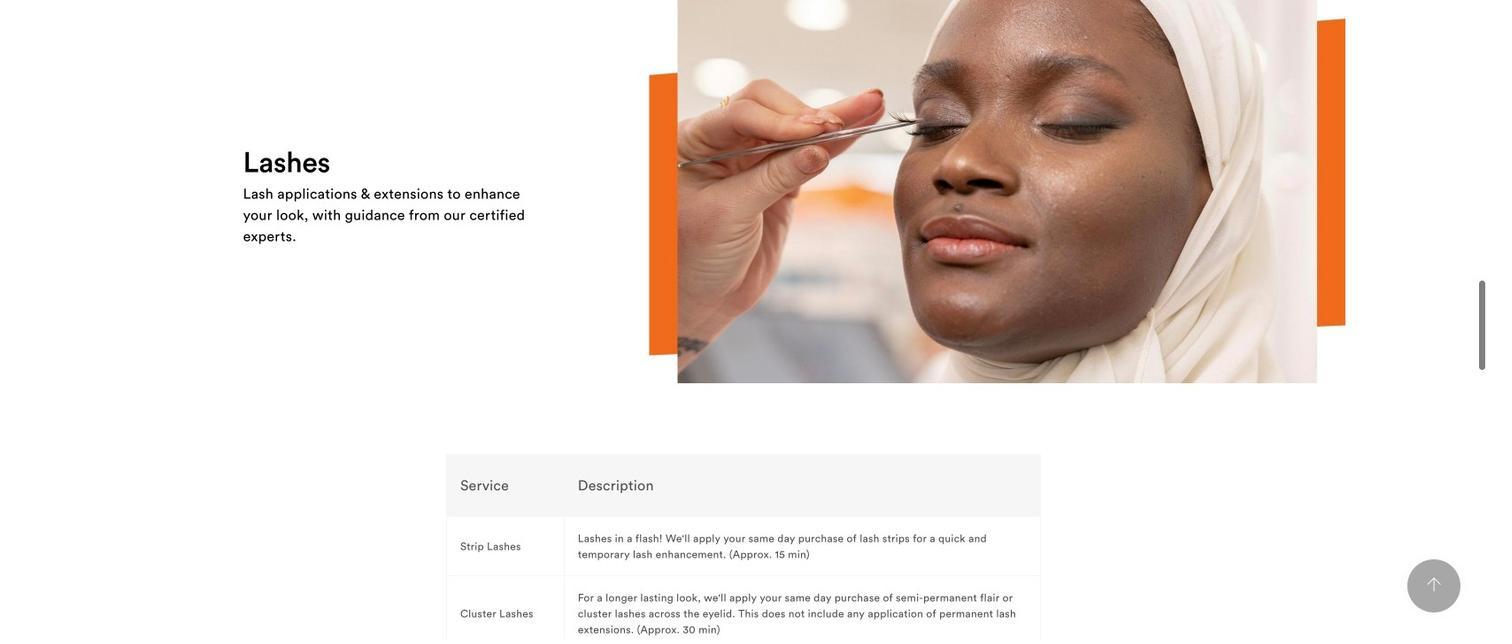 Task type: vqa. For each thing, say whether or not it's contained in the screenshot.
it to the right
no



Task type: describe. For each thing, give the bounding box(es) containing it.
back to top image
[[1427, 577, 1441, 592]]



